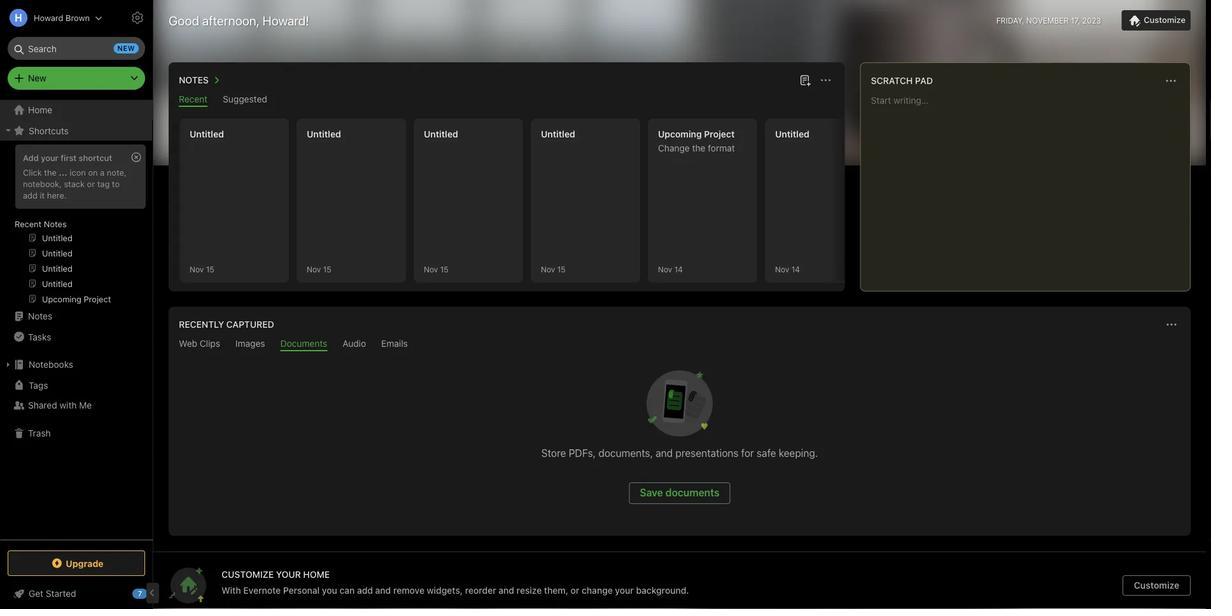 Task type: locate. For each thing, give the bounding box(es) containing it.
the
[[693, 143, 706, 153], [44, 167, 57, 177]]

group
[[0, 141, 152, 311]]

untitled
[[190, 129, 224, 139], [307, 129, 341, 139], [424, 129, 458, 139], [541, 129, 576, 139], [776, 129, 810, 139]]

your
[[41, 153, 58, 162], [615, 585, 634, 596]]

howard
[[34, 13, 63, 23]]

tab list containing recent
[[171, 94, 843, 107]]

add left it
[[23, 190, 38, 200]]

0 vertical spatial more actions image
[[1164, 73, 1179, 89]]

your inside customize your home with evernote personal you can add and remove widgets, reorder and resize them, or change your background.
[[615, 585, 634, 596]]

click to collapse image
[[148, 586, 158, 601]]

home link
[[0, 100, 153, 120]]

more actions field for scratch pad
[[1163, 72, 1181, 90]]

1 tab list from the top
[[171, 94, 843, 107]]

0 horizontal spatial 14
[[675, 265, 683, 274]]

note,
[[107, 167, 126, 177]]

to
[[112, 179, 120, 188]]

customize
[[1144, 15, 1186, 25], [1135, 580, 1180, 591]]

documents
[[281, 338, 327, 349]]

tree
[[0, 100, 153, 539]]

0 vertical spatial or
[[87, 179, 95, 188]]

or
[[87, 179, 95, 188], [571, 585, 580, 596]]

0 vertical spatial add
[[23, 190, 38, 200]]

1 vertical spatial or
[[571, 585, 580, 596]]

friday, november 17, 2023
[[997, 16, 1102, 25]]

add inside customize your home with evernote personal you can add and remove widgets, reorder and resize them, or change your background.
[[357, 585, 373, 596]]

notes inside "link"
[[28, 311, 52, 322]]

7
[[138, 590, 142, 598]]

recent
[[179, 94, 208, 104], [15, 219, 42, 229]]

tasks button
[[0, 327, 152, 347]]

0 vertical spatial recent
[[179, 94, 208, 104]]

safe
[[757, 447, 777, 459]]

the left format
[[693, 143, 706, 153]]

and left resize
[[499, 585, 515, 596]]

audio tab
[[343, 338, 366, 351]]

documents tab panel
[[169, 351, 1191, 536]]

nov 15
[[190, 265, 214, 274], [307, 265, 332, 274], [424, 265, 449, 274], [541, 265, 566, 274]]

notes inside group
[[44, 219, 67, 229]]

settings image
[[130, 10, 145, 25]]

or inside 'icon on a note, notebook, stack or tag to add it here.'
[[87, 179, 95, 188]]

1 horizontal spatial 14
[[792, 265, 800, 274]]

0 horizontal spatial add
[[23, 190, 38, 200]]

icon on a note, notebook, stack or tag to add it here.
[[23, 167, 126, 200]]

shortcuts
[[29, 125, 69, 136]]

add
[[23, 190, 38, 200], [357, 585, 373, 596]]

or right the them,
[[571, 585, 580, 596]]

0 horizontal spatial nov 14
[[658, 265, 683, 274]]

1 14 from the left
[[675, 265, 683, 274]]

add right the can
[[357, 585, 373, 596]]

notebooks
[[29, 359, 73, 370]]

1 15 from the left
[[206, 265, 214, 274]]

notes up recent tab
[[179, 75, 209, 85]]

captured
[[226, 319, 274, 330]]

0 vertical spatial notes
[[179, 75, 209, 85]]

and left remove
[[375, 585, 391, 596]]

recent tab panel
[[169, 107, 1120, 292]]

2 vertical spatial notes
[[28, 311, 52, 322]]

tags button
[[0, 375, 152, 395]]

3 nov 15 from the left
[[424, 265, 449, 274]]

15
[[206, 265, 214, 274], [323, 265, 332, 274], [440, 265, 449, 274], [558, 265, 566, 274]]

save documents button
[[629, 483, 731, 504]]

0 vertical spatial the
[[693, 143, 706, 153]]

tab list containing web clips
[[171, 338, 1189, 351]]

More actions field
[[817, 71, 835, 89], [1163, 72, 1181, 90], [1163, 316, 1181, 334]]

1 vertical spatial notes
[[44, 219, 67, 229]]

1 horizontal spatial add
[[357, 585, 373, 596]]

1 vertical spatial tab list
[[171, 338, 1189, 351]]

3 15 from the left
[[440, 265, 449, 274]]

icon
[[70, 167, 86, 177]]

your right the change
[[615, 585, 634, 596]]

recent for recent
[[179, 94, 208, 104]]

1 vertical spatial more actions image
[[1165, 317, 1180, 332]]

notes down here.
[[44, 219, 67, 229]]

1 horizontal spatial your
[[615, 585, 634, 596]]

more actions field for recently captured
[[1163, 316, 1181, 334]]

Search text field
[[17, 37, 136, 60]]

notebook,
[[23, 179, 62, 188]]

1 vertical spatial add
[[357, 585, 373, 596]]

recent down it
[[15, 219, 42, 229]]

with
[[60, 400, 77, 411]]

0 horizontal spatial your
[[41, 153, 58, 162]]

nov
[[190, 265, 204, 274], [307, 265, 321, 274], [424, 265, 438, 274], [541, 265, 555, 274], [658, 265, 673, 274], [776, 265, 790, 274]]

recent down the "notes" button
[[179, 94, 208, 104]]

3 untitled from the left
[[424, 129, 458, 139]]

resize
[[517, 585, 542, 596]]

notes up tasks
[[28, 311, 52, 322]]

tree containing home
[[0, 100, 153, 539]]

5 untitled from the left
[[776, 129, 810, 139]]

can
[[340, 585, 355, 596]]

recent inside group
[[15, 219, 42, 229]]

1 vertical spatial recent
[[15, 219, 42, 229]]

on
[[88, 167, 98, 177]]

customize
[[222, 569, 274, 580]]

5 nov from the left
[[658, 265, 673, 274]]

store pdfs, documents, and presentations for safe keeping.
[[542, 447, 818, 459]]

documents tab
[[281, 338, 327, 351]]

1 horizontal spatial the
[[693, 143, 706, 153]]

scratch
[[872, 75, 913, 86]]

notebooks link
[[0, 355, 152, 375]]

the inside group
[[44, 167, 57, 177]]

the left ...
[[44, 167, 57, 177]]

and right documents, in the bottom of the page
[[656, 447, 673, 459]]

customize button
[[1122, 10, 1191, 31], [1123, 576, 1191, 596]]

background.
[[636, 585, 689, 596]]

1 horizontal spatial or
[[571, 585, 580, 596]]

your inside group
[[41, 153, 58, 162]]

pdfs,
[[569, 447, 596, 459]]

and inside documents tab panel
[[656, 447, 673, 459]]

stack
[[64, 179, 85, 188]]

more actions image
[[1164, 73, 1179, 89], [1165, 317, 1180, 332]]

afternoon,
[[202, 13, 260, 28]]

reorder
[[465, 585, 496, 596]]

0 horizontal spatial recent
[[15, 219, 42, 229]]

1 nov from the left
[[190, 265, 204, 274]]

6 nov from the left
[[776, 265, 790, 274]]

0 vertical spatial your
[[41, 153, 58, 162]]

upcoming
[[658, 129, 702, 139]]

howard!
[[263, 13, 309, 28]]

here.
[[47, 190, 67, 200]]

2 horizontal spatial and
[[656, 447, 673, 459]]

0 vertical spatial customize
[[1144, 15, 1186, 25]]

howard brown
[[34, 13, 90, 23]]

your up click the ...
[[41, 153, 58, 162]]

add your first shortcut
[[23, 153, 112, 162]]

or down on
[[87, 179, 95, 188]]

2 nov 14 from the left
[[776, 265, 800, 274]]

1 horizontal spatial nov 14
[[776, 265, 800, 274]]

1 vertical spatial your
[[615, 585, 634, 596]]

1 untitled from the left
[[190, 129, 224, 139]]

tab list
[[171, 94, 843, 107], [171, 338, 1189, 351]]

upgrade
[[66, 558, 104, 569]]

personal
[[283, 585, 320, 596]]

suggested tab
[[223, 94, 267, 107]]

me
[[79, 400, 92, 411]]

2 tab list from the top
[[171, 338, 1189, 351]]

1 horizontal spatial recent
[[179, 94, 208, 104]]

14
[[675, 265, 683, 274], [792, 265, 800, 274]]

0 horizontal spatial the
[[44, 167, 57, 177]]

2 nov 15 from the left
[[307, 265, 332, 274]]

scratch pad
[[872, 75, 933, 86]]

2 untitled from the left
[[307, 129, 341, 139]]

0 horizontal spatial or
[[87, 179, 95, 188]]

0 vertical spatial tab list
[[171, 94, 843, 107]]

2 nov from the left
[[307, 265, 321, 274]]

evernote
[[243, 585, 281, 596]]

1 vertical spatial the
[[44, 167, 57, 177]]

notes
[[179, 75, 209, 85], [44, 219, 67, 229], [28, 311, 52, 322]]



Task type: describe. For each thing, give the bounding box(es) containing it.
scratch pad button
[[869, 73, 933, 89]]

upcoming project change the format
[[658, 129, 735, 153]]

tab list for recently captured
[[171, 338, 1189, 351]]

1 vertical spatial customize
[[1135, 580, 1180, 591]]

images tab
[[236, 338, 265, 351]]

remove
[[394, 585, 425, 596]]

your
[[276, 569, 301, 580]]

for
[[742, 447, 754, 459]]

the inside upcoming project change the format
[[693, 143, 706, 153]]

1 nov 14 from the left
[[658, 265, 683, 274]]

notes button
[[176, 73, 224, 88]]

notes inside button
[[179, 75, 209, 85]]

change
[[582, 585, 613, 596]]

project
[[704, 129, 735, 139]]

recently captured button
[[176, 317, 274, 332]]

it
[[40, 190, 45, 200]]

web
[[179, 338, 197, 349]]

documents
[[666, 487, 720, 499]]

Help and Learning task checklist field
[[0, 584, 153, 604]]

new search field
[[17, 37, 139, 60]]

web clips tab
[[179, 338, 220, 351]]

web clips
[[179, 338, 220, 349]]

1 vertical spatial customize button
[[1123, 576, 1191, 596]]

2 14 from the left
[[792, 265, 800, 274]]

images
[[236, 338, 265, 349]]

clips
[[200, 338, 220, 349]]

Account field
[[0, 5, 103, 31]]

tags
[[29, 380, 48, 390]]

0 horizontal spatial and
[[375, 585, 391, 596]]

november
[[1027, 16, 1069, 25]]

shortcut
[[79, 153, 112, 162]]

brown
[[66, 13, 90, 23]]

trash link
[[0, 423, 152, 444]]

4 nov from the left
[[541, 265, 555, 274]]

more actions image for recently captured
[[1165, 317, 1180, 332]]

home
[[303, 569, 330, 580]]

started
[[46, 589, 76, 599]]

click the ...
[[23, 167, 67, 177]]

upgrade button
[[8, 551, 145, 576]]

notes link
[[0, 306, 152, 327]]

friday,
[[997, 16, 1025, 25]]

click
[[23, 167, 42, 177]]

or inside customize your home with evernote personal you can add and remove widgets, reorder and resize them, or change your background.
[[571, 585, 580, 596]]

new button
[[8, 67, 145, 90]]

good
[[169, 13, 199, 28]]

1 nov 15 from the left
[[190, 265, 214, 274]]

get
[[29, 589, 43, 599]]

you
[[322, 585, 337, 596]]

tag
[[97, 179, 110, 188]]

3 nov from the left
[[424, 265, 438, 274]]

4 nov 15 from the left
[[541, 265, 566, 274]]

save documents
[[640, 487, 720, 499]]

add inside 'icon on a note, notebook, stack or tag to add it here.'
[[23, 190, 38, 200]]

...
[[59, 167, 67, 177]]

tasks
[[28, 332, 51, 342]]

shared
[[28, 400, 57, 411]]

2023
[[1083, 16, 1102, 25]]

trash
[[28, 428, 51, 439]]

shared with me link
[[0, 395, 152, 416]]

them,
[[544, 585, 569, 596]]

group containing add your first shortcut
[[0, 141, 152, 311]]

recent tab
[[179, 94, 208, 107]]

keeping.
[[779, 447, 818, 459]]

recently
[[179, 319, 224, 330]]

1 horizontal spatial and
[[499, 585, 515, 596]]

with
[[222, 585, 241, 596]]

tab list for notes
[[171, 94, 843, 107]]

shared with me
[[28, 400, 92, 411]]

recently captured
[[179, 319, 274, 330]]

new
[[118, 44, 135, 53]]

format
[[708, 143, 735, 153]]

home
[[28, 105, 52, 115]]

Start writing… text field
[[872, 95, 1190, 281]]

pad
[[916, 75, 933, 86]]

4 15 from the left
[[558, 265, 566, 274]]

audio
[[343, 338, 366, 349]]

0 vertical spatial customize button
[[1122, 10, 1191, 31]]

17,
[[1071, 16, 1081, 25]]

customize your home with evernote personal you can add and remove widgets, reorder and resize them, or change your background.
[[222, 569, 689, 596]]

first
[[61, 153, 77, 162]]

widgets,
[[427, 585, 463, 596]]

recent notes
[[15, 219, 67, 229]]

suggested
[[223, 94, 267, 104]]

expand notebooks image
[[3, 360, 13, 370]]

emails tab
[[381, 338, 408, 351]]

add
[[23, 153, 39, 162]]

shortcuts button
[[0, 120, 152, 141]]

new
[[28, 73, 46, 83]]

4 untitled from the left
[[541, 129, 576, 139]]

good afternoon, howard!
[[169, 13, 309, 28]]

save
[[640, 487, 663, 499]]

more actions image for scratch pad
[[1164, 73, 1179, 89]]

more actions image
[[819, 73, 834, 88]]

get started
[[29, 589, 76, 599]]

a
[[100, 167, 105, 177]]

presentations
[[676, 447, 739, 459]]

2 15 from the left
[[323, 265, 332, 274]]

change
[[658, 143, 690, 153]]

recent for recent notes
[[15, 219, 42, 229]]

emails
[[381, 338, 408, 349]]

store
[[542, 447, 566, 459]]

documents,
[[599, 447, 653, 459]]



Task type: vqa. For each thing, say whether or not it's contained in the screenshot.
Emails
yes



